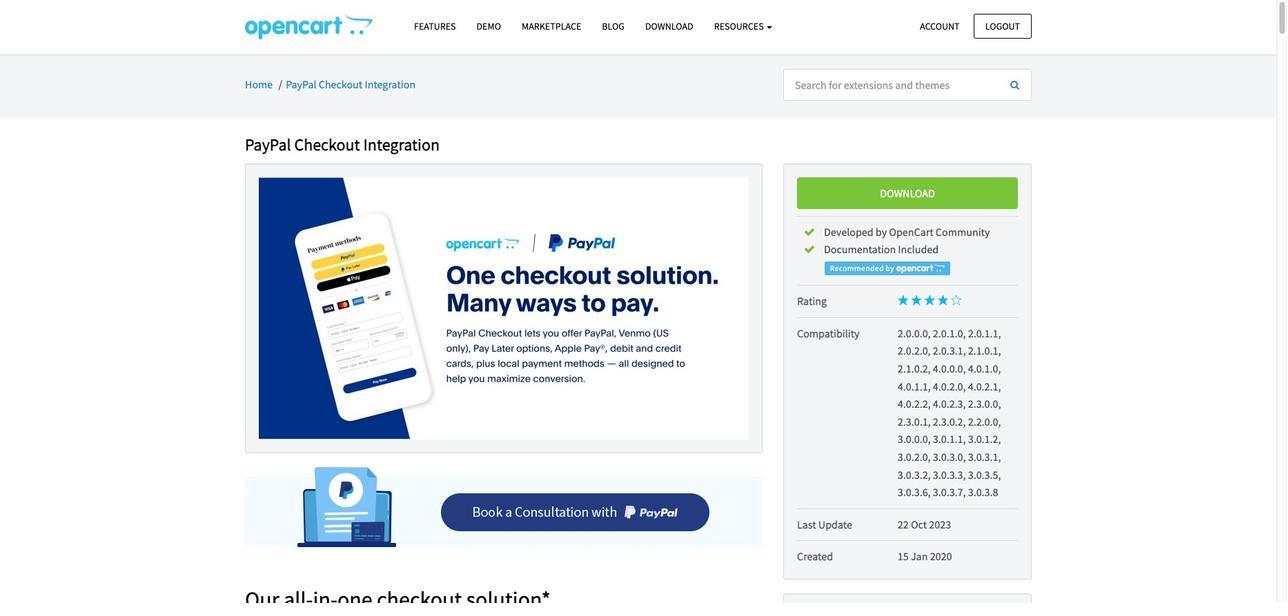 Task type: vqa. For each thing, say whether or not it's contained in the screenshot.
now
no



Task type: locate. For each thing, give the bounding box(es) containing it.
0 horizontal spatial star light image
[[925, 295, 936, 306]]

1 horizontal spatial star light image
[[912, 295, 923, 306]]

paypal checkout integration
[[286, 77, 416, 91], [245, 134, 440, 155]]

0 horizontal spatial download
[[646, 20, 694, 32]]

logout
[[986, 20, 1021, 32]]

3.0.3.1,
[[969, 450, 1002, 464]]

logout link
[[974, 13, 1032, 39]]

paypal down home 'link'
[[245, 134, 291, 155]]

1 horizontal spatial download
[[881, 186, 936, 200]]

paypal
[[286, 77, 317, 91], [245, 134, 291, 155]]

0 vertical spatial paypal
[[286, 77, 317, 91]]

update
[[819, 518, 853, 532]]

4.0.2.1,
[[969, 380, 1002, 393]]

4.0.0.0,
[[934, 362, 967, 376]]

3.0.3.6,
[[898, 486, 931, 499]]

by
[[876, 225, 887, 239]]

paypal right home 'link'
[[286, 77, 317, 91]]

0 vertical spatial download link
[[635, 15, 704, 39]]

download link
[[635, 15, 704, 39], [798, 177, 1019, 209]]

opencart - paypal checkout integration image
[[245, 15, 373, 39]]

0 horizontal spatial star light image
[[898, 295, 909, 306]]

2.1.0.1,
[[969, 344, 1002, 358]]

paypal checkout integration image
[[259, 177, 749, 440]]

download link right blog
[[635, 15, 704, 39]]

star light o image
[[951, 295, 962, 306]]

3.0.2.0,
[[898, 450, 931, 464]]

1 horizontal spatial star light image
[[938, 295, 949, 306]]

star light image
[[898, 295, 909, 306], [912, 295, 923, 306]]

1 vertical spatial download link
[[798, 177, 1019, 209]]

integration
[[365, 77, 416, 91], [364, 134, 440, 155]]

1 star light image from the left
[[925, 295, 936, 306]]

2.0.3.1,
[[934, 344, 967, 358]]

2 star light image from the left
[[938, 295, 949, 306]]

star light image
[[925, 295, 936, 306], [938, 295, 949, 306]]

developed by opencart community documentation included
[[825, 225, 991, 257]]

download
[[646, 20, 694, 32], [881, 186, 936, 200]]

3.0.1.1,
[[934, 433, 967, 446]]

home
[[245, 77, 273, 91]]

checkout down opencart - paypal checkout integration 'image'
[[319, 77, 363, 91]]

resources
[[715, 20, 766, 32]]

download up opencart
[[881, 186, 936, 200]]

4.0.1.0,
[[969, 362, 1002, 376]]

account
[[921, 20, 960, 32]]

download link up opencart
[[798, 177, 1019, 209]]

demo
[[477, 20, 501, 32]]

2.2.0.0,
[[969, 415, 1002, 429]]

2.1.0.2,
[[898, 362, 931, 376]]

2.3.0.0,
[[969, 397, 1002, 411]]

download right blog
[[646, 20, 694, 32]]

developed
[[825, 225, 874, 239]]

opencart
[[890, 225, 934, 239]]

jan
[[912, 550, 928, 564]]

checkout
[[319, 77, 363, 91], [294, 134, 360, 155]]

checkout down paypal checkout integration link
[[294, 134, 360, 155]]

included
[[899, 243, 939, 257]]

account link
[[909, 13, 972, 39]]

paypal checkout integration link
[[286, 77, 416, 91]]

resources link
[[704, 15, 783, 39]]

15
[[898, 550, 909, 564]]

0 vertical spatial download
[[646, 20, 694, 32]]

1 star light image from the left
[[898, 295, 909, 306]]

created
[[798, 550, 834, 564]]

search image
[[1011, 80, 1020, 90]]



Task type: describe. For each thing, give the bounding box(es) containing it.
1 vertical spatial checkout
[[294, 134, 360, 155]]

2.0.0.0, 2.0.1.0, 2.0.1.1, 2.0.2.0, 2.0.3.1, 2.1.0.1, 2.1.0.2, 4.0.0.0, 4.0.1.0, 4.0.1.1, 4.0.2.0, 4.0.2.1, 4.0.2.2, 4.0.2.3, 2.3.0.0, 2.3.0.1, 2.3.0.2, 2.2.0.0, 3.0.0.0, 3.0.1.1, 3.0.1.2, 3.0.2.0, 3.0.3.0, 3.0.3.1, 3.0.3.2, 3.0.3.3, 3.0.3.5, 3.0.3.6, 3.0.3.7, 3.0.3.8
[[898, 326, 1002, 499]]

blog link
[[592, 15, 635, 39]]

demo link
[[466, 15, 512, 39]]

last update
[[798, 518, 853, 532]]

2.0.2.0,
[[898, 344, 931, 358]]

3.0.3.0,
[[934, 450, 967, 464]]

3.0.3.5,
[[969, 468, 1002, 482]]

3.0.3.8
[[969, 486, 999, 499]]

15 jan 2020
[[898, 550, 953, 564]]

1 horizontal spatial download link
[[798, 177, 1019, 209]]

community
[[936, 225, 991, 239]]

features link
[[404, 15, 466, 39]]

0 vertical spatial integration
[[365, 77, 416, 91]]

22 oct 2023
[[898, 518, 952, 532]]

2.3.0.1,
[[898, 415, 931, 429]]

documentation
[[825, 243, 896, 257]]

compatibility
[[798, 326, 860, 340]]

2020
[[931, 550, 953, 564]]

rating
[[798, 294, 827, 308]]

3.0.3.7,
[[934, 486, 967, 499]]

1 vertical spatial download
[[881, 186, 936, 200]]

home link
[[245, 77, 273, 91]]

features
[[414, 20, 456, 32]]

22
[[898, 518, 909, 532]]

0 vertical spatial checkout
[[319, 77, 363, 91]]

2.3.0.2,
[[934, 415, 967, 429]]

1 vertical spatial paypal
[[245, 134, 291, 155]]

2 star light image from the left
[[912, 295, 923, 306]]

blog
[[602, 20, 625, 32]]

2.0.1.0,
[[934, 326, 967, 340]]

0 horizontal spatial download link
[[635, 15, 704, 39]]

1 vertical spatial paypal checkout integration
[[245, 134, 440, 155]]

marketplace
[[522, 20, 582, 32]]

4.0.1.1,
[[898, 380, 931, 393]]

4.0.2.2,
[[898, 397, 931, 411]]

3.0.0.0,
[[898, 433, 931, 446]]

3.0.3.2,
[[898, 468, 931, 482]]

4.0.2.3,
[[934, 397, 967, 411]]

last
[[798, 518, 817, 532]]

3.0.3.3,
[[934, 468, 967, 482]]

2.0.1.1,
[[969, 326, 1002, 340]]

Search for extensions and themes text field
[[784, 69, 1000, 101]]

2.0.0.0,
[[898, 326, 931, 340]]

2023
[[930, 518, 952, 532]]

1 vertical spatial integration
[[364, 134, 440, 155]]

marketplace link
[[512, 15, 592, 39]]

oct
[[912, 518, 928, 532]]

0 vertical spatial paypal checkout integration
[[286, 77, 416, 91]]

4.0.2.0,
[[934, 380, 967, 393]]

3.0.1.2,
[[969, 433, 1002, 446]]



